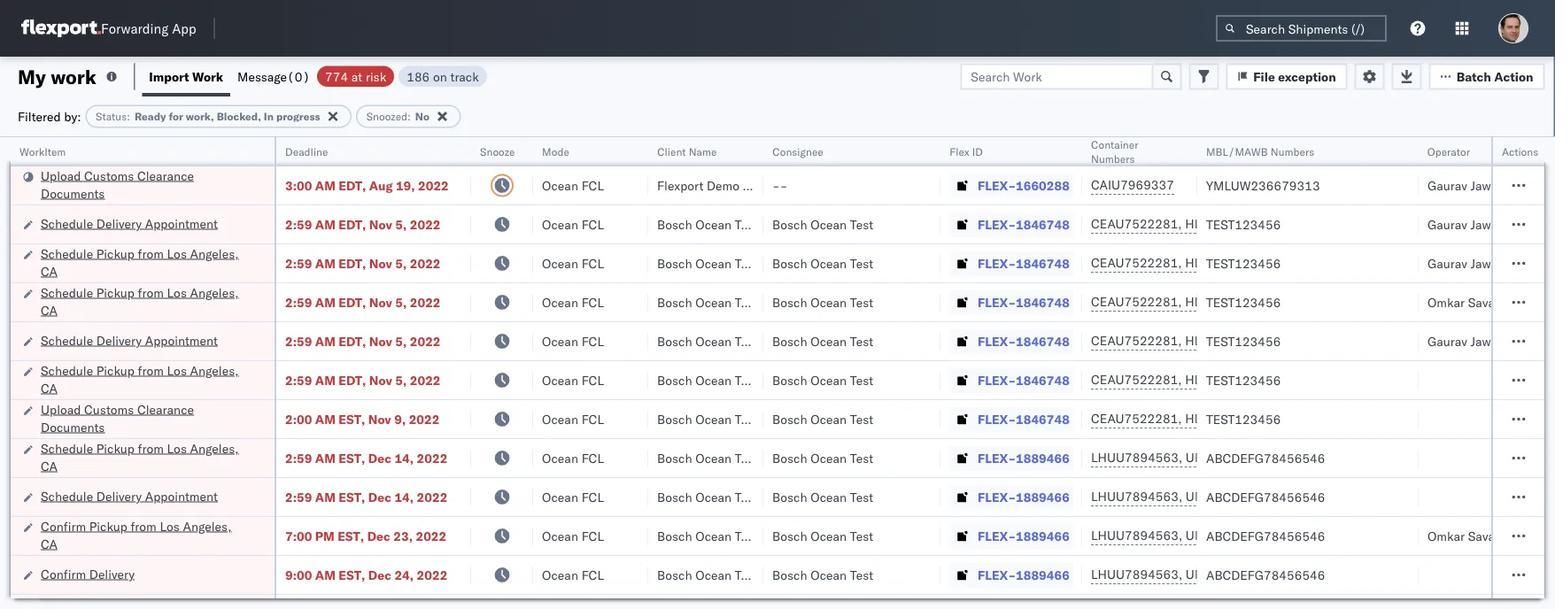 Task type: locate. For each thing, give the bounding box(es) containing it.
1 vertical spatial upload customs clearance documents button
[[41, 401, 252, 438]]

savant
[[1469, 295, 1507, 310], [1469, 529, 1507, 544]]

dec left 24,
[[368, 568, 392, 583]]

ca inside confirm pickup from los angeles, ca
[[41, 537, 58, 552]]

2 vertical spatial schedule delivery appointment button
[[41, 488, 218, 507]]

1 vertical spatial appointment
[[145, 333, 218, 348]]

ceau7522281, hlxu6269489, hlxu8034992 for 2nd schedule delivery appointment link from the top
[[1092, 333, 1366, 349]]

resize handle column header for flex id
[[1061, 137, 1083, 610]]

1 vertical spatial confirm
[[41, 567, 86, 582]]

resize handle column header for client name
[[743, 137, 764, 610]]

dec
[[368, 451, 392, 466], [368, 490, 392, 505], [367, 529, 391, 544], [368, 568, 392, 583]]

8 resize handle column header from the left
[[1177, 137, 1198, 610]]

1 horizontal spatial :
[[408, 110, 411, 123]]

id
[[972, 145, 983, 158]]

(0)
[[287, 69, 310, 84]]

1 ca from the top
[[41, 264, 58, 279]]

3 schedule pickup from los angeles, ca from the top
[[41, 363, 239, 396]]

1 clearance from the top
[[137, 168, 194, 183]]

upload customs clearance documents for 3:00 am edt, aug 19, 2022
[[41, 168, 194, 201]]

2:59 for second schedule pickup from los angeles, ca button from the bottom
[[285, 373, 312, 388]]

consignee right demo
[[743, 178, 803, 193]]

delivery for 2:59 am est, dec 14, 2022
[[96, 489, 142, 504]]

1 2:59 am est, dec 14, 2022 from the top
[[285, 451, 448, 466]]

schedule delivery appointment
[[41, 216, 218, 231], [41, 333, 218, 348], [41, 489, 218, 504]]

est,
[[339, 412, 365, 427], [339, 451, 365, 466], [339, 490, 365, 505], [338, 529, 364, 544], [339, 568, 365, 583]]

numbers inside container numbers
[[1092, 152, 1135, 165]]

action
[[1495, 69, 1534, 84]]

hlxu6269489, for second schedule pickup from los angeles, ca link from the top of the page
[[1186, 294, 1276, 310]]

1 flex- from the top
[[978, 178, 1016, 193]]

2022 for 2:00 am est, nov 9, 2022 upload customs clearance documents link
[[409, 412, 440, 427]]

2:00
[[285, 412, 312, 427]]

0 vertical spatial upload customs clearance documents link
[[41, 167, 252, 202]]

2 - from the left
[[780, 178, 788, 193]]

am
[[315, 178, 336, 193], [315, 217, 336, 232], [315, 256, 336, 271], [315, 295, 336, 310], [315, 334, 336, 349], [315, 373, 336, 388], [315, 412, 336, 427], [315, 451, 336, 466], [315, 490, 336, 505], [315, 568, 336, 583]]

1 vertical spatial 2:59 am est, dec 14, 2022
[[285, 490, 448, 505]]

0 vertical spatial schedule delivery appointment link
[[41, 215, 218, 233]]

1 2:59 am edt, nov 5, 2022 from the top
[[285, 217, 441, 232]]

delivery inside 'link'
[[89, 567, 135, 582]]

schedule for 2:59 am edt, nov 5, 2022's schedule delivery appointment button
[[41, 216, 93, 231]]

3 flex- from the top
[[978, 256, 1016, 271]]

confirm up "confirm delivery"
[[41, 519, 86, 534]]

--
[[773, 178, 788, 193]]

2022
[[418, 178, 449, 193], [410, 217, 441, 232], [410, 256, 441, 271], [410, 295, 441, 310], [410, 334, 441, 349], [410, 373, 441, 388], [409, 412, 440, 427], [417, 451, 448, 466], [417, 490, 448, 505], [416, 529, 447, 544], [417, 568, 448, 583]]

0 vertical spatial omkar
[[1428, 295, 1466, 310]]

angeles, for third schedule pickup from los angeles, ca link from the top of the page
[[190, 363, 239, 378]]

delivery for 2:59 am edt, nov 5, 2022
[[96, 216, 142, 231]]

ca
[[41, 264, 58, 279], [41, 303, 58, 318], [41, 381, 58, 396], [41, 459, 58, 474], [41, 537, 58, 552]]

4 ceau7522281, hlxu6269489, hlxu8034992 from the top
[[1092, 333, 1366, 349]]

client name button
[[649, 141, 746, 159]]

los for confirm pickup from los angeles, ca link
[[160, 519, 180, 534]]

mbl/mawb
[[1207, 145, 1268, 158]]

2 edt, from the top
[[339, 217, 366, 232]]

consignee up --
[[773, 145, 824, 158]]

nov for 2:00 am est, nov 9, 2022 upload customs clearance documents link
[[368, 412, 391, 427]]

from for 4th schedule pickup from los angeles, ca link from the top
[[138, 441, 164, 456]]

from inside confirm pickup from los angeles, ca
[[131, 519, 157, 534]]

1 vertical spatial upload customs clearance documents link
[[41, 401, 252, 436]]

workitem
[[19, 145, 66, 158]]

ocean fcl
[[542, 178, 604, 193], [542, 217, 604, 232], [542, 256, 604, 271], [542, 295, 604, 310], [542, 334, 604, 349], [542, 373, 604, 388], [542, 412, 604, 427], [542, 451, 604, 466], [542, 490, 604, 505], [542, 529, 604, 544], [542, 568, 604, 583]]

client
[[657, 145, 686, 158]]

1 lhuu7894563, from the top
[[1092, 450, 1183, 466]]

pickup
[[96, 246, 135, 261], [96, 285, 135, 300], [96, 363, 135, 378], [96, 441, 135, 456], [89, 519, 127, 534]]

4 flex-1846748 from the top
[[978, 334, 1070, 349]]

0 horizontal spatial :
[[127, 110, 130, 123]]

from for third schedule pickup from los angeles, ca link from the top of the page
[[138, 363, 164, 378]]

2 flex- from the top
[[978, 217, 1016, 232]]

appointment for 2:59 am est, dec 14, 2022
[[145, 489, 218, 504]]

Search Shipments (/) text field
[[1217, 15, 1388, 42]]

0 vertical spatial upload
[[41, 168, 81, 183]]

1 vertical spatial schedule delivery appointment button
[[41, 332, 218, 351]]

bosch ocean test
[[657, 217, 759, 232], [773, 217, 874, 232], [657, 256, 759, 271], [773, 256, 874, 271], [657, 295, 759, 310], [773, 295, 874, 310], [657, 334, 759, 349], [773, 334, 874, 349], [657, 373, 759, 388], [773, 373, 874, 388], [657, 412, 759, 427], [773, 412, 874, 427], [657, 451, 759, 466], [773, 451, 874, 466], [657, 490, 759, 505], [773, 490, 874, 505], [657, 529, 759, 544], [773, 529, 874, 544], [657, 568, 759, 583], [773, 568, 874, 583]]

test123456 for second schedule pickup from los angeles, ca link from the top of the page
[[1207, 295, 1282, 310]]

omkar for ceau7522281, hlxu6269489, hlxu8034992
[[1428, 295, 1466, 310]]

5 resize handle column header from the left
[[743, 137, 764, 610]]

schedule pickup from los angeles, ca for second schedule pickup from los angeles, ca link from the top of the page
[[41, 285, 239, 318]]

est, right pm
[[338, 529, 364, 544]]

2 ceau7522281, hlxu6269489, hlxu8034992 from the top
[[1092, 255, 1366, 271]]

1 vertical spatial clearance
[[137, 402, 194, 417]]

4 1889466 from the top
[[1016, 568, 1070, 583]]

1 horizontal spatial numbers
[[1271, 145, 1315, 158]]

operator
[[1428, 145, 1471, 158]]

1 vertical spatial schedule delivery appointment link
[[41, 332, 218, 350]]

0 vertical spatial schedule delivery appointment
[[41, 216, 218, 231]]

14, down 9,
[[395, 451, 414, 466]]

resize handle column header
[[253, 137, 275, 610], [450, 137, 471, 610], [512, 137, 533, 610], [627, 137, 649, 610], [743, 137, 764, 610], [920, 137, 941, 610], [1061, 137, 1083, 610], [1177, 137, 1198, 610], [1398, 137, 1419, 610], [1513, 137, 1535, 610], [1524, 137, 1545, 610]]

clearance
[[137, 168, 194, 183], [137, 402, 194, 417]]

14, up 23,
[[395, 490, 414, 505]]

2 upload customs clearance documents button from the top
[[41, 401, 252, 438]]

2022 for second schedule pickup from los angeles, ca link from the top of the page
[[410, 295, 441, 310]]

0 vertical spatial 14,
[[395, 451, 414, 466]]

1 documents from the top
[[41, 186, 105, 201]]

caiu7969337
[[1092, 177, 1175, 193]]

2 vertical spatial appointment
[[145, 489, 218, 504]]

gaurav jawla
[[1428, 178, 1502, 193], [1428, 217, 1502, 232], [1428, 256, 1502, 271], [1428, 334, 1502, 349]]

ceau7522281, for 3rd schedule pickup from los angeles, ca button from the bottom of the page
[[1092, 294, 1183, 310]]

1 vertical spatial omkar
[[1428, 529, 1466, 544]]

los inside confirm pickup from los angeles, ca
[[160, 519, 180, 534]]

savant for ceau7522281, hlxu6269489, hlxu8034992
[[1469, 295, 1507, 310]]

schedule for 3rd schedule pickup from los angeles, ca button from the bottom of the page
[[41, 285, 93, 300]]

ceau7522281, hlxu6269489, hlxu8034992
[[1092, 216, 1366, 232], [1092, 255, 1366, 271], [1092, 294, 1366, 310], [1092, 333, 1366, 349], [1092, 372, 1366, 388], [1092, 411, 1366, 427]]

2:59 am est, dec 14, 2022 down 2:00 am est, nov 9, 2022
[[285, 451, 448, 466]]

2 appointment from the top
[[145, 333, 218, 348]]

2 fcl from the top
[[582, 217, 604, 232]]

omkar savant
[[1428, 295, 1507, 310], [1428, 529, 1507, 544]]

customs for 2:00 am est, nov 9, 2022
[[84, 402, 134, 417]]

4 am from the top
[[315, 295, 336, 310]]

0 vertical spatial clearance
[[137, 168, 194, 183]]

flex-1846748 for fourth schedule pickup from los angeles, ca link from the bottom of the page
[[978, 256, 1070, 271]]

2 omkar from the top
[[1428, 529, 1466, 544]]

hlxu6269489,
[[1186, 216, 1276, 232], [1186, 255, 1276, 271], [1186, 294, 1276, 310], [1186, 333, 1276, 349], [1186, 372, 1276, 388], [1186, 411, 1276, 427]]

documents for 2:00
[[41, 420, 105, 435]]

9:00
[[285, 568, 312, 583]]

confirm inside confirm pickup from los angeles, ca
[[41, 519, 86, 534]]

gaurav jawla for schedule delivery appointment
[[1428, 334, 1502, 349]]

2:59 for first schedule pickup from los angeles, ca button from the bottom of the page
[[285, 451, 312, 466]]

flexport
[[657, 178, 704, 193]]

container
[[1092, 138, 1139, 151]]

mbl/mawb numbers
[[1207, 145, 1315, 158]]

2022 for third schedule pickup from los angeles, ca link from the top of the page
[[410, 373, 441, 388]]

2:59 for 2nd schedule delivery appointment button from the top of the page
[[285, 334, 312, 349]]

2 gaurav from the top
[[1428, 217, 1468, 232]]

bosch
[[657, 217, 693, 232], [773, 217, 808, 232], [657, 256, 693, 271], [773, 256, 808, 271], [657, 295, 693, 310], [773, 295, 808, 310], [657, 334, 693, 349], [773, 334, 808, 349], [657, 373, 693, 388], [773, 373, 808, 388], [657, 412, 693, 427], [773, 412, 808, 427], [657, 451, 693, 466], [773, 451, 808, 466], [657, 490, 693, 505], [773, 490, 808, 505], [657, 529, 693, 544], [773, 529, 808, 544], [657, 568, 693, 583], [773, 568, 808, 583]]

-
[[773, 178, 780, 193], [780, 178, 788, 193]]

10 flex- from the top
[[978, 529, 1016, 544]]

clearance for 2:00 am est, nov 9, 2022
[[137, 402, 194, 417]]

6 1846748 from the top
[[1016, 412, 1070, 427]]

0 vertical spatial customs
[[84, 168, 134, 183]]

0 vertical spatial savant
[[1469, 295, 1507, 310]]

1 omkar savant from the top
[[1428, 295, 1507, 310]]

2 upload customs clearance documents link from the top
[[41, 401, 252, 436]]

0 vertical spatial consignee
[[773, 145, 824, 158]]

0 vertical spatial omkar savant
[[1428, 295, 1507, 310]]

0 vertical spatial 2:59 am est, dec 14, 2022
[[285, 451, 448, 466]]

3 edt, from the top
[[339, 256, 366, 271]]

1846748
[[1016, 217, 1070, 232], [1016, 256, 1070, 271], [1016, 295, 1070, 310], [1016, 334, 1070, 349], [1016, 373, 1070, 388], [1016, 412, 1070, 427]]

3 schedule pickup from los angeles, ca button from the top
[[41, 362, 252, 399]]

flex- for upload customs clearance documents link related to 3:00 am edt, aug 19, 2022
[[978, 178, 1016, 193]]

flex-1889466 button
[[950, 446, 1074, 471], [950, 446, 1074, 471], [950, 485, 1074, 510], [950, 485, 1074, 510], [950, 524, 1074, 549], [950, 524, 1074, 549], [950, 563, 1074, 588], [950, 563, 1074, 588]]

2:59 am est, dec 14, 2022 up 7:00 pm est, dec 23, 2022
[[285, 490, 448, 505]]

delivery for 9:00 am est, dec 24, 2022
[[89, 567, 135, 582]]

1889466
[[1016, 451, 1070, 466], [1016, 490, 1070, 505], [1016, 529, 1070, 544], [1016, 568, 1070, 583]]

3 schedule pickup from los angeles, ca link from the top
[[41, 362, 252, 397]]

confirm inside 'link'
[[41, 567, 86, 582]]

flex- for 2:00 am est, nov 9, 2022 upload customs clearance documents link
[[978, 412, 1016, 427]]

2 hlxu6269489, from the top
[[1186, 255, 1276, 271]]

1 vertical spatial schedule delivery appointment
[[41, 333, 218, 348]]

2 schedule pickup from los angeles, ca link from the top
[[41, 284, 252, 319]]

1 vertical spatial customs
[[84, 402, 134, 417]]

1 vertical spatial documents
[[41, 420, 105, 435]]

app
[[172, 20, 196, 37]]

6 test123456 from the top
[[1207, 412, 1282, 427]]

5 ca from the top
[[41, 537, 58, 552]]

2 2:59 from the top
[[285, 256, 312, 271]]

from
[[138, 246, 164, 261], [138, 285, 164, 300], [138, 363, 164, 378], [138, 441, 164, 456], [131, 519, 157, 534]]

flex id
[[950, 145, 983, 158]]

flex- for third schedule pickup from los angeles, ca link from the top of the page
[[978, 373, 1016, 388]]

2 schedule pickup from los angeles, ca from the top
[[41, 285, 239, 318]]

1846748 for fourth schedule pickup from los angeles, ca link from the bottom of the page
[[1016, 256, 1070, 271]]

consignee
[[773, 145, 824, 158], [743, 178, 803, 193]]

flex- for second schedule pickup from los angeles, ca link from the top of the page
[[978, 295, 1016, 310]]

7 schedule from the top
[[41, 489, 93, 504]]

1 14, from the top
[[395, 451, 414, 466]]

3 flex-1889466 from the top
[[978, 529, 1070, 544]]

1 vertical spatial upload
[[41, 402, 81, 417]]

4 test123456 from the top
[[1207, 334, 1282, 349]]

batch action
[[1457, 69, 1534, 84]]

2 omkar savant from the top
[[1428, 529, 1507, 544]]

schedule delivery appointment button for 2:59 am est, dec 14, 2022
[[41, 488, 218, 507]]

mode button
[[533, 141, 631, 159]]

3 ceau7522281, from the top
[[1092, 294, 1183, 310]]

schedule delivery appointment for 2:59 am est, dec 14, 2022
[[41, 489, 218, 504]]

2 lhuu7894563, uetu5238478 from the top
[[1092, 489, 1273, 505]]

4 schedule from the top
[[41, 333, 93, 348]]

dec down 2:00 am est, nov 9, 2022
[[368, 451, 392, 466]]

2 test123456 from the top
[[1207, 256, 1282, 271]]

24,
[[395, 568, 414, 583]]

3:00
[[285, 178, 312, 193]]

import work button
[[142, 57, 230, 97]]

fcl
[[582, 178, 604, 193], [582, 217, 604, 232], [582, 256, 604, 271], [582, 295, 604, 310], [582, 334, 604, 349], [582, 373, 604, 388], [582, 412, 604, 427], [582, 451, 604, 466], [582, 490, 604, 505], [582, 529, 604, 544], [582, 568, 604, 583]]

5 flex-1846748 from the top
[[978, 373, 1070, 388]]

numbers up the ymluw236679313
[[1271, 145, 1315, 158]]

2 vertical spatial schedule delivery appointment link
[[41, 488, 218, 505]]

status : ready for work, blocked, in progress
[[96, 110, 320, 123]]

4 5, from the top
[[395, 334, 407, 349]]

schedule delivery appointment link for 2:59 am edt, nov 5, 2022
[[41, 215, 218, 233]]

mbl/mawb numbers button
[[1198, 141, 1402, 159]]

appointment
[[145, 216, 218, 231], [145, 333, 218, 348], [145, 489, 218, 504]]

1 ceau7522281, from the top
[[1092, 216, 1183, 232]]

los for third schedule pickup from los angeles, ca link from the top of the page
[[167, 363, 187, 378]]

lhuu7894563,
[[1092, 450, 1183, 466], [1092, 489, 1183, 505], [1092, 528, 1183, 544], [1092, 567, 1183, 583]]

angeles, inside confirm pickup from los angeles, ca
[[183, 519, 232, 534]]

confirm for confirm pickup from los angeles, ca
[[41, 519, 86, 534]]

documents for 3:00
[[41, 186, 105, 201]]

6 2:59 from the top
[[285, 451, 312, 466]]

confirm for confirm delivery
[[41, 567, 86, 582]]

7 flex- from the top
[[978, 412, 1016, 427]]

omkar savant for lhuu7894563, uetu5238478
[[1428, 529, 1507, 544]]

nov for third schedule pickup from los angeles, ca link from the top of the page
[[369, 373, 392, 388]]

1 omkar from the top
[[1428, 295, 1466, 310]]

message (0)
[[238, 69, 310, 84]]

3 gaurav jawla from the top
[[1428, 256, 1502, 271]]

0 horizontal spatial numbers
[[1092, 152, 1135, 165]]

schedule delivery appointment link
[[41, 215, 218, 233], [41, 332, 218, 350], [41, 488, 218, 505]]

omkar savant for ceau7522281, hlxu6269489, hlxu8034992
[[1428, 295, 1507, 310]]

nov
[[369, 217, 392, 232], [369, 256, 392, 271], [369, 295, 392, 310], [369, 334, 392, 349], [369, 373, 392, 388], [368, 412, 391, 427]]

upload for 3:00 am edt, aug 19, 2022
[[41, 168, 81, 183]]

0 vertical spatial confirm
[[41, 519, 86, 534]]

from for confirm pickup from los angeles, ca link
[[131, 519, 157, 534]]

numbers for container numbers
[[1092, 152, 1135, 165]]

gaurav jawla for upload customs clearance documents
[[1428, 178, 1502, 193]]

3 lhuu7894563, from the top
[[1092, 528, 1183, 544]]

gaurav
[[1428, 178, 1468, 193], [1428, 217, 1468, 232], [1428, 256, 1468, 271], [1428, 334, 1468, 349]]

est, up 7:00 pm est, dec 23, 2022
[[339, 490, 365, 505]]

appointment for 2:59 am edt, nov 5, 2022
[[145, 216, 218, 231]]

schedule delivery appointment link for 2:59 am est, dec 14, 2022
[[41, 488, 218, 505]]

est, down 2:00 am est, nov 9, 2022
[[339, 451, 365, 466]]

consignee inside button
[[773, 145, 824, 158]]

schedule pickup from los angeles, ca button
[[41, 245, 252, 282], [41, 284, 252, 321], [41, 362, 252, 399], [41, 440, 252, 477]]

3 hlxu8034992 from the top
[[1280, 294, 1366, 310]]

gaurav for upload customs clearance documents
[[1428, 178, 1468, 193]]

resize handle column header for container numbers
[[1177, 137, 1198, 610]]

1 - from the left
[[773, 178, 780, 193]]

nov for 2nd schedule delivery appointment link from the top
[[369, 334, 392, 349]]

gaurav for schedule delivery appointment
[[1428, 334, 1468, 349]]

1 flex-1846748 from the top
[[978, 217, 1070, 232]]

3 ceau7522281, hlxu6269489, hlxu8034992 from the top
[[1092, 294, 1366, 310]]

test123456
[[1207, 217, 1282, 232], [1207, 256, 1282, 271], [1207, 295, 1282, 310], [1207, 334, 1282, 349], [1207, 373, 1282, 388], [1207, 412, 1282, 427]]

hlxu6269489, for third schedule pickup from los angeles, ca link from the top of the page
[[1186, 372, 1276, 388]]

2 schedule delivery appointment link from the top
[[41, 332, 218, 350]]

8 flex- from the top
[[978, 451, 1016, 466]]

nov for second schedule pickup from los angeles, ca link from the top of the page
[[369, 295, 392, 310]]

forwarding app link
[[21, 20, 196, 37]]

0 vertical spatial appointment
[[145, 216, 218, 231]]

2:59 for 3rd schedule pickup from los angeles, ca button from the bottom of the page
[[285, 295, 312, 310]]

schedule for first schedule pickup from los angeles, ca button from the bottom of the page
[[41, 441, 93, 456]]

flex-1889466
[[978, 451, 1070, 466], [978, 490, 1070, 505], [978, 529, 1070, 544], [978, 568, 1070, 583]]

1 schedule pickup from los angeles, ca from the top
[[41, 246, 239, 279]]

14,
[[395, 451, 414, 466], [395, 490, 414, 505]]

2:59 for 4th schedule pickup from los angeles, ca button from the bottom
[[285, 256, 312, 271]]

nov for fourth schedule pickup from los angeles, ca link from the bottom of the page
[[369, 256, 392, 271]]

4 1846748 from the top
[[1016, 334, 1070, 349]]

0 vertical spatial upload customs clearance documents button
[[41, 167, 252, 204]]

2 vertical spatial schedule delivery appointment
[[41, 489, 218, 504]]

est, left 9,
[[339, 412, 365, 427]]

4 lhuu7894563, from the top
[[1092, 567, 1183, 583]]

2 jawla from the top
[[1471, 217, 1502, 232]]

1 vertical spatial consignee
[[743, 178, 803, 193]]

test123456 for 2nd schedule delivery appointment link from the top
[[1207, 334, 1282, 349]]

6 schedule from the top
[[41, 441, 93, 456]]

1 vertical spatial omkar savant
[[1428, 529, 1507, 544]]

ceau7522281, for upload customs clearance documents button associated with 2:00 am est, nov 9, 2022
[[1092, 411, 1183, 427]]

1 vertical spatial upload customs clearance documents
[[41, 402, 194, 435]]

2 flex-1846748 from the top
[[978, 256, 1070, 271]]

flex-1846748 button
[[950, 212, 1074, 237], [950, 212, 1074, 237], [950, 251, 1074, 276], [950, 251, 1074, 276], [950, 290, 1074, 315], [950, 290, 1074, 315], [950, 329, 1074, 354], [950, 329, 1074, 354], [950, 368, 1074, 393], [950, 368, 1074, 393], [950, 407, 1074, 432], [950, 407, 1074, 432]]

: left ready
[[127, 110, 130, 123]]

flex-
[[978, 178, 1016, 193], [978, 217, 1016, 232], [978, 256, 1016, 271], [978, 295, 1016, 310], [978, 334, 1016, 349], [978, 373, 1016, 388], [978, 412, 1016, 427], [978, 451, 1016, 466], [978, 490, 1016, 505], [978, 529, 1016, 544], [978, 568, 1016, 583]]

confirm down confirm pickup from los angeles, ca
[[41, 567, 86, 582]]

2 1846748 from the top
[[1016, 256, 1070, 271]]

test
[[735, 217, 759, 232], [850, 217, 874, 232], [735, 256, 759, 271], [850, 256, 874, 271], [735, 295, 759, 310], [850, 295, 874, 310], [735, 334, 759, 349], [850, 334, 874, 349], [735, 373, 759, 388], [850, 373, 874, 388], [735, 412, 759, 427], [850, 412, 874, 427], [735, 451, 759, 466], [850, 451, 874, 466], [735, 490, 759, 505], [850, 490, 874, 505], [735, 529, 759, 544], [850, 529, 874, 544], [735, 568, 759, 583], [850, 568, 874, 583]]

10 am from the top
[[315, 568, 336, 583]]

: for status
[[127, 110, 130, 123]]

1 5, from the top
[[395, 217, 407, 232]]

2 5, from the top
[[395, 256, 407, 271]]

upload customs clearance documents
[[41, 168, 194, 201], [41, 402, 194, 435]]

schedule pickup from los angeles, ca link
[[41, 245, 252, 280], [41, 284, 252, 319], [41, 362, 252, 397], [41, 440, 252, 475]]

my work
[[18, 64, 96, 89]]

: left no
[[408, 110, 411, 123]]

ocean
[[542, 178, 579, 193], [542, 217, 579, 232], [696, 217, 732, 232], [811, 217, 847, 232], [542, 256, 579, 271], [696, 256, 732, 271], [811, 256, 847, 271], [542, 295, 579, 310], [696, 295, 732, 310], [811, 295, 847, 310], [542, 334, 579, 349], [696, 334, 732, 349], [811, 334, 847, 349], [542, 373, 579, 388], [696, 373, 732, 388], [811, 373, 847, 388], [542, 412, 579, 427], [696, 412, 732, 427], [811, 412, 847, 427], [542, 451, 579, 466], [696, 451, 732, 466], [811, 451, 847, 466], [542, 490, 579, 505], [696, 490, 732, 505], [811, 490, 847, 505], [542, 529, 579, 544], [696, 529, 732, 544], [811, 529, 847, 544], [542, 568, 579, 583], [696, 568, 732, 583], [811, 568, 847, 583]]

1 test123456 from the top
[[1207, 217, 1282, 232]]

1 vertical spatial 14,
[[395, 490, 414, 505]]

0 vertical spatial documents
[[41, 186, 105, 201]]

numbers down container
[[1092, 152, 1135, 165]]

upload customs clearance documents button for 2:00 am est, nov 9, 2022
[[41, 401, 252, 438]]

0 vertical spatial schedule delivery appointment button
[[41, 215, 218, 234]]

0 vertical spatial upload customs clearance documents
[[41, 168, 194, 201]]

1 schedule from the top
[[41, 216, 93, 231]]

lhuu7894563, uetu5238478
[[1092, 450, 1273, 466], [1092, 489, 1273, 505], [1092, 528, 1273, 544], [1092, 567, 1273, 583]]

jawla
[[1471, 178, 1502, 193], [1471, 217, 1502, 232], [1471, 256, 1502, 271], [1471, 334, 1502, 349]]

3 appointment from the top
[[145, 489, 218, 504]]

1 vertical spatial savant
[[1469, 529, 1507, 544]]

5,
[[395, 217, 407, 232], [395, 256, 407, 271], [395, 295, 407, 310], [395, 334, 407, 349], [395, 373, 407, 388]]



Task type: describe. For each thing, give the bounding box(es) containing it.
1 ceau7522281, hlxu6269489, hlxu8034992 from the top
[[1092, 216, 1366, 232]]

gaurav for schedule pickup from los angeles, ca
[[1428, 256, 1468, 271]]

upload customs clearance documents button for 3:00 am edt, aug 19, 2022
[[41, 167, 252, 204]]

import
[[149, 69, 189, 84]]

flex
[[950, 145, 970, 158]]

test123456 for third schedule pickup from los angeles, ca link from the top of the page
[[1207, 373, 1282, 388]]

1 1846748 from the top
[[1016, 217, 1070, 232]]

1 hlxu8034992 from the top
[[1280, 216, 1366, 232]]

11 fcl from the top
[[582, 568, 604, 583]]

3 ca from the top
[[41, 381, 58, 396]]

1 ocean fcl from the top
[[542, 178, 604, 193]]

for
[[169, 110, 183, 123]]

schedule pickup from los angeles, ca for 4th schedule pickup from los angeles, ca link from the top
[[41, 441, 239, 474]]

hlxu6269489, for fourth schedule pickup from los angeles, ca link from the bottom of the page
[[1186, 255, 1276, 271]]

2:00 am est, nov 9, 2022
[[285, 412, 440, 427]]

schedule pickup from los angeles, ca for third schedule pickup from los angeles, ca link from the top of the page
[[41, 363, 239, 396]]

2 ca from the top
[[41, 303, 58, 318]]

3 uetu5238478 from the top
[[1186, 528, 1273, 544]]

4 uetu5238478 from the top
[[1186, 567, 1273, 583]]

7 am from the top
[[315, 412, 336, 427]]

name
[[689, 145, 717, 158]]

flex- for confirm pickup from los angeles, ca link
[[978, 529, 1016, 544]]

from for fourth schedule pickup from los angeles, ca link from the bottom of the page
[[138, 246, 164, 261]]

6 edt, from the top
[[339, 373, 366, 388]]

7 2:59 from the top
[[285, 490, 312, 505]]

10 ocean fcl from the top
[[542, 529, 604, 544]]

11 flex- from the top
[[978, 568, 1016, 583]]

deadline button
[[276, 141, 454, 159]]

2 1889466 from the top
[[1016, 490, 1070, 505]]

in
[[264, 110, 274, 123]]

batch action button
[[1430, 63, 1546, 90]]

angeles, for 4th schedule pickup from los angeles, ca link from the top
[[190, 441, 239, 456]]

flex- for 2nd schedule delivery appointment link from the top
[[978, 334, 1016, 349]]

9 fcl from the top
[[582, 490, 604, 505]]

7 ocean fcl from the top
[[542, 412, 604, 427]]

2:59 am edt, nov 5, 2022 for second schedule pickup from los angeles, ca link from the top of the page
[[285, 295, 441, 310]]

flex- for 4th schedule pickup from los angeles, ca link from the top
[[978, 451, 1016, 466]]

schedule delivery appointment button for 2:59 am edt, nov 5, 2022
[[41, 215, 218, 234]]

workitem button
[[11, 141, 257, 159]]

my
[[18, 64, 46, 89]]

los for second schedule pickup from los angeles, ca link from the top of the page
[[167, 285, 187, 300]]

2 schedule delivery appointment from the top
[[41, 333, 218, 348]]

5 ocean fcl from the top
[[542, 334, 604, 349]]

hlxu6269489, for 2nd schedule delivery appointment link from the top
[[1186, 333, 1276, 349]]

Search Work text field
[[961, 63, 1154, 90]]

file exception
[[1254, 69, 1337, 84]]

3 5, from the top
[[395, 295, 407, 310]]

angeles, for confirm pickup from los angeles, ca link
[[183, 519, 232, 534]]

schedule for schedule delivery appointment button associated with 2:59 am est, dec 14, 2022
[[41, 489, 93, 504]]

186 on track
[[407, 69, 479, 84]]

4 edt, from the top
[[339, 295, 366, 310]]

container numbers
[[1092, 138, 1139, 165]]

8 fcl from the top
[[582, 451, 604, 466]]

test123456 for fourth schedule pickup from los angeles, ca link from the bottom of the page
[[1207, 256, 1282, 271]]

resize handle column header for consignee
[[920, 137, 941, 610]]

23,
[[394, 529, 413, 544]]

2 schedule pickup from los angeles, ca button from the top
[[41, 284, 252, 321]]

confirm delivery button
[[41, 566, 135, 585]]

jawla for upload customs clearance documents
[[1471, 178, 1502, 193]]

6 am from the top
[[315, 373, 336, 388]]

consignee button
[[764, 141, 923, 159]]

pm
[[315, 529, 335, 544]]

1 hlxu6269489, from the top
[[1186, 216, 1276, 232]]

import work
[[149, 69, 223, 84]]

3:00 am edt, aug 19, 2022
[[285, 178, 449, 193]]

risk
[[366, 69, 387, 84]]

flexport. image
[[21, 20, 101, 37]]

jawla for schedule pickup from los angeles, ca
[[1471, 256, 1502, 271]]

9:00 am est, dec 24, 2022
[[285, 568, 448, 583]]

confirm delivery
[[41, 567, 135, 582]]

flex-1846748 for 2nd schedule delivery appointment link from the top
[[978, 334, 1070, 349]]

1 2:59 from the top
[[285, 217, 312, 232]]

6 hlxu6269489, from the top
[[1186, 411, 1276, 427]]

flex-1660288
[[978, 178, 1070, 193]]

container numbers button
[[1083, 134, 1180, 166]]

1 uetu5238478 from the top
[[1186, 450, 1273, 466]]

customs for 3:00 am edt, aug 19, 2022
[[84, 168, 134, 183]]

pickup inside confirm pickup from los angeles, ca
[[89, 519, 127, 534]]

ymluw236679313
[[1207, 178, 1321, 193]]

7:00
[[285, 529, 312, 544]]

5 am from the top
[[315, 334, 336, 349]]

2022 for confirm pickup from los angeles, ca link
[[416, 529, 447, 544]]

774 at risk
[[325, 69, 387, 84]]

client name
[[657, 145, 717, 158]]

work
[[192, 69, 223, 84]]

ceau7522281, hlxu6269489, hlxu8034992 for third schedule pickup from los angeles, ca link from the top of the page
[[1092, 372, 1366, 388]]

3 fcl from the top
[[582, 256, 604, 271]]

work
[[51, 64, 96, 89]]

no
[[415, 110, 430, 123]]

actions
[[1503, 145, 1539, 158]]

2 14, from the top
[[395, 490, 414, 505]]

est, for schedule pickup from los angeles, ca
[[339, 451, 365, 466]]

los for fourth schedule pickup from los angeles, ca link from the bottom of the page
[[167, 246, 187, 261]]

8 ocean fcl from the top
[[542, 451, 604, 466]]

file
[[1254, 69, 1276, 84]]

6 hlxu8034992 from the top
[[1280, 411, 1366, 427]]

: for snoozed
[[408, 110, 411, 123]]

angeles, for second schedule pickup from los angeles, ca link from the top of the page
[[190, 285, 239, 300]]

batch
[[1457, 69, 1492, 84]]

aug
[[369, 178, 393, 193]]

1846748 for 2nd schedule delivery appointment link from the top
[[1016, 334, 1070, 349]]

1846748 for third schedule pickup from los angeles, ca link from the top of the page
[[1016, 373, 1070, 388]]

ceau7522281, for second schedule pickup from los angeles, ca button from the bottom
[[1092, 372, 1183, 388]]

snooze
[[480, 145, 515, 158]]

forwarding
[[101, 20, 169, 37]]

by:
[[64, 109, 81, 124]]

1 flex-1889466 from the top
[[978, 451, 1070, 466]]

snoozed : no
[[367, 110, 430, 123]]

status
[[96, 110, 127, 123]]

3 1889466 from the top
[[1016, 529, 1070, 544]]

omkar for lhuu7894563, uetu5238478
[[1428, 529, 1466, 544]]

7 fcl from the top
[[582, 412, 604, 427]]

2:59 am edt, nov 5, 2022 for fourth schedule pickup from los angeles, ca link from the bottom of the page
[[285, 256, 441, 271]]

filtered
[[18, 109, 61, 124]]

demo
[[707, 178, 740, 193]]

1 lhuu7894563, uetu5238478 from the top
[[1092, 450, 1273, 466]]

3 resize handle column header from the left
[[512, 137, 533, 610]]

1 schedule pickup from los angeles, ca button from the top
[[41, 245, 252, 282]]

774
[[325, 69, 348, 84]]

savant for lhuu7894563, uetu5238478
[[1469, 529, 1507, 544]]

11 resize handle column header from the left
[[1524, 137, 1545, 610]]

2 gaurav jawla from the top
[[1428, 217, 1502, 232]]

flex- for fourth schedule pickup from los angeles, ca link from the bottom of the page
[[978, 256, 1016, 271]]

2 lhuu7894563, from the top
[[1092, 489, 1183, 505]]

gaurav jawla for schedule pickup from los angeles, ca
[[1428, 256, 1502, 271]]

flex id button
[[941, 141, 1065, 159]]

2:59 am edt, nov 5, 2022 for 2nd schedule delivery appointment link from the top
[[285, 334, 441, 349]]

blocked,
[[217, 110, 261, 123]]

confirm pickup from los angeles, ca link
[[41, 518, 252, 553]]

work,
[[186, 110, 214, 123]]

jawla for schedule delivery appointment
[[1471, 334, 1502, 349]]

5 edt, from the top
[[339, 334, 366, 349]]

6 fcl from the top
[[582, 373, 604, 388]]

6 ceau7522281, hlxu6269489, hlxu8034992 from the top
[[1092, 411, 1366, 427]]

2 uetu5238478 from the top
[[1186, 489, 1273, 505]]

on
[[433, 69, 447, 84]]

snoozed
[[367, 110, 408, 123]]

9 ocean fcl from the top
[[542, 490, 604, 505]]

3 ocean fcl from the top
[[542, 256, 604, 271]]

progress
[[276, 110, 320, 123]]

exception
[[1279, 69, 1337, 84]]

angeles, for fourth schedule pickup from los angeles, ca link from the bottom of the page
[[190, 246, 239, 261]]

mode
[[542, 145, 569, 158]]

4 abcdefg78456546 from the top
[[1207, 568, 1326, 583]]

9,
[[394, 412, 406, 427]]

schedule for second schedule pickup from los angeles, ca button from the bottom
[[41, 363, 93, 378]]

track
[[451, 69, 479, 84]]

resize handle column header for mode
[[627, 137, 649, 610]]

3 am from the top
[[315, 256, 336, 271]]

4 flex-1889466 from the top
[[978, 568, 1070, 583]]

1 fcl from the top
[[582, 178, 604, 193]]

10 fcl from the top
[[582, 529, 604, 544]]

los for 4th schedule pickup from los angeles, ca link from the top
[[167, 441, 187, 456]]

4 lhuu7894563, uetu5238478 from the top
[[1092, 567, 1273, 583]]

flex-1846748 for second schedule pickup from los angeles, ca link from the top of the page
[[978, 295, 1070, 310]]

4 ocean fcl from the top
[[542, 295, 604, 310]]

schedule delivery appointment for 2:59 am edt, nov 5, 2022
[[41, 216, 218, 231]]

3 abcdefg78456546 from the top
[[1207, 529, 1326, 544]]

2 2:59 am est, dec 14, 2022 from the top
[[285, 490, 448, 505]]

dec up 7:00 pm est, dec 23, 2022
[[368, 490, 392, 505]]

message
[[238, 69, 287, 84]]

flex-1846748 for third schedule pickup from los angeles, ca link from the top of the page
[[978, 373, 1070, 388]]

10 resize handle column header from the left
[[1513, 137, 1535, 610]]

est, for upload customs clearance documents
[[339, 412, 365, 427]]

resize handle column header for workitem
[[253, 137, 275, 610]]

1 edt, from the top
[[339, 178, 366, 193]]

at
[[352, 69, 363, 84]]

1846748 for second schedule pickup from los angeles, ca link from the top of the page
[[1016, 295, 1070, 310]]

upload customs clearance documents link for 2:00 am est, nov 9, 2022
[[41, 401, 252, 436]]

2 flex-1889466 from the top
[[978, 490, 1070, 505]]

19,
[[396, 178, 415, 193]]

ceau7522281, hlxu6269489, hlxu8034992 for fourth schedule pickup from los angeles, ca link from the bottom of the page
[[1092, 255, 1366, 271]]

ceau7522281, for 2nd schedule delivery appointment button from the top of the page
[[1092, 333, 1183, 349]]

5 5, from the top
[[395, 373, 407, 388]]

confirm pickup from los angeles, ca button
[[41, 518, 252, 555]]

11 ocean fcl from the top
[[542, 568, 604, 583]]

7:00 pm est, dec 23, 2022
[[285, 529, 447, 544]]

est, for confirm pickup from los angeles, ca
[[338, 529, 364, 544]]

upload customs clearance documents for 2:00 am est, nov 9, 2022
[[41, 402, 194, 435]]

resize handle column header for mbl/mawb numbers
[[1398, 137, 1419, 610]]

dec left 23,
[[367, 529, 391, 544]]

2:59 am edt, nov 5, 2022 for third schedule pickup from los angeles, ca link from the top of the page
[[285, 373, 441, 388]]

upload for 2:00 am est, nov 9, 2022
[[41, 402, 81, 417]]

ceau7522281, hlxu6269489, hlxu8034992 for second schedule pickup from los angeles, ca link from the top of the page
[[1092, 294, 1366, 310]]

1660288
[[1016, 178, 1070, 193]]

186
[[407, 69, 430, 84]]

3 lhuu7894563, uetu5238478 from the top
[[1092, 528, 1273, 544]]

deadline
[[285, 145, 328, 158]]

4 schedule pickup from los angeles, ca button from the top
[[41, 440, 252, 477]]

4 hlxu8034992 from the top
[[1280, 333, 1366, 349]]

ready
[[135, 110, 166, 123]]

2 hlxu8034992 from the top
[[1280, 255, 1366, 271]]

8 am from the top
[[315, 451, 336, 466]]

confirm delivery link
[[41, 566, 135, 583]]

4 schedule pickup from los angeles, ca link from the top
[[41, 440, 252, 475]]

9 flex- from the top
[[978, 490, 1016, 505]]

1 1889466 from the top
[[1016, 451, 1070, 466]]

1 am from the top
[[315, 178, 336, 193]]

confirm pickup from los angeles, ca
[[41, 519, 232, 552]]

9 am from the top
[[315, 490, 336, 505]]

2 abcdefg78456546 from the top
[[1207, 490, 1326, 505]]

2022 for fourth schedule pickup from los angeles, ca link from the bottom of the page
[[410, 256, 441, 271]]

4 fcl from the top
[[582, 295, 604, 310]]

filtered by:
[[18, 109, 81, 124]]

2 ocean fcl from the top
[[542, 217, 604, 232]]

from for second schedule pickup from los angeles, ca link from the top of the page
[[138, 285, 164, 300]]

numbers for mbl/mawb numbers
[[1271, 145, 1315, 158]]

6 flex-1846748 from the top
[[978, 412, 1070, 427]]

2022 for upload customs clearance documents link related to 3:00 am edt, aug 19, 2022
[[418, 178, 449, 193]]

1 abcdefg78456546 from the top
[[1207, 451, 1326, 466]]

forwarding app
[[101, 20, 196, 37]]

schedule pickup from los angeles, ca for fourth schedule pickup from los angeles, ca link from the bottom of the page
[[41, 246, 239, 279]]

flexport demo consignee
[[657, 178, 803, 193]]

est, down 7:00 pm est, dec 23, 2022
[[339, 568, 365, 583]]

5 hlxu8034992 from the top
[[1280, 372, 1366, 388]]



Task type: vqa. For each thing, say whether or not it's contained in the screenshot.


